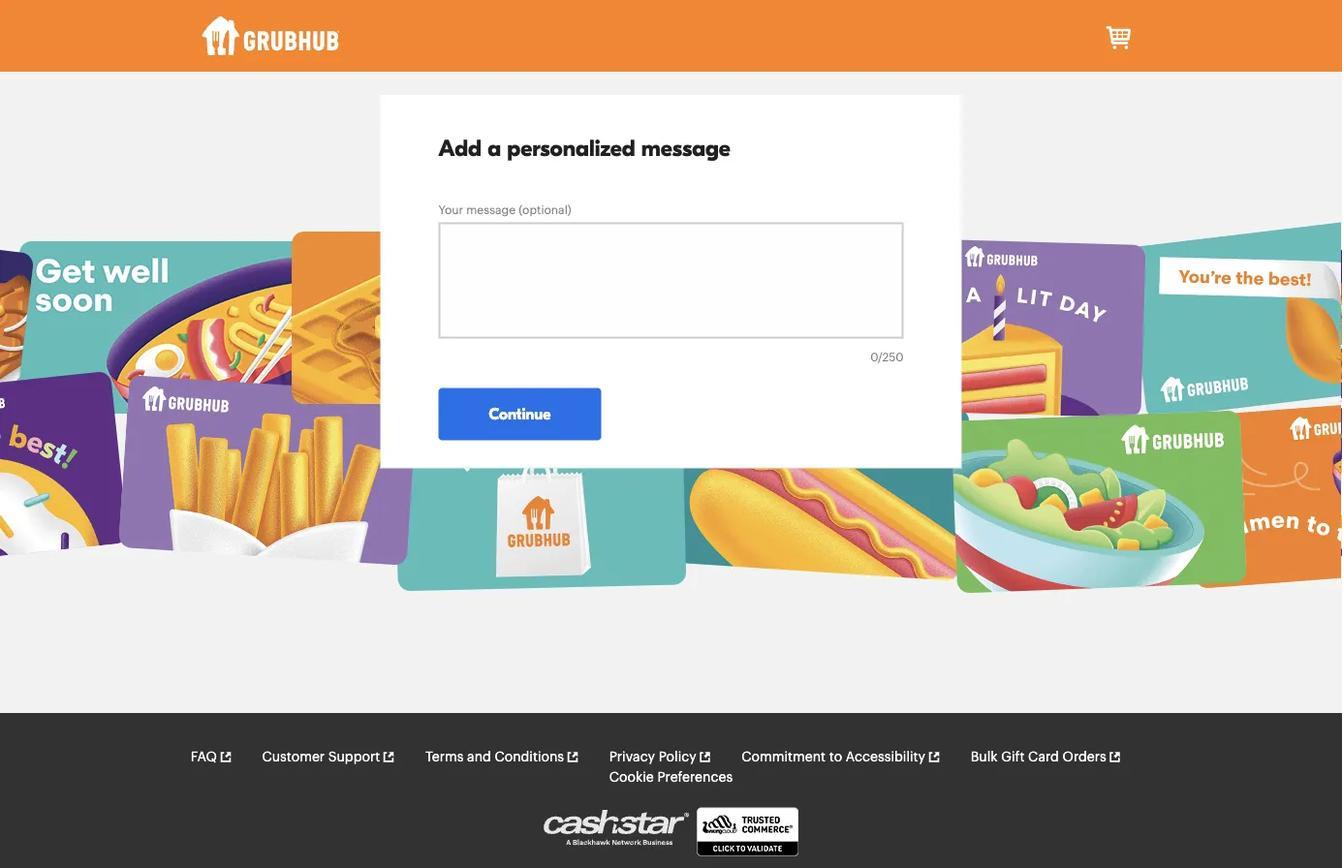 Task type: vqa. For each thing, say whether or not it's contained in the screenshot.
IT'S FOR ME
no



Task type: describe. For each thing, give the bounding box(es) containing it.
continue
[[489, 405, 551, 423]]

commitment to accessibility
[[742, 751, 926, 764]]

support
[[328, 751, 380, 764]]

this site is protected by trustwave's trusted commerce program image
[[697, 808, 799, 857]]

personalized
[[507, 136, 636, 162]]

your message (optional)
[[439, 205, 572, 216]]

policy
[[659, 751, 697, 764]]

commitment to accessibility link
[[742, 748, 941, 768]]

privacy policy
[[610, 751, 697, 764]]

cashstar, a blackhawk network business link
[[544, 811, 697, 858]]

terms and conditions link
[[425, 748, 580, 768]]

1 vertical spatial message
[[467, 205, 516, 216]]

faq link
[[191, 748, 232, 768]]

faq
[[191, 751, 217, 764]]

cashstar, a blackhawk network business image
[[544, 811, 689, 846]]

accessibility
[[846, 751, 926, 764]]

orders
[[1063, 751, 1107, 764]]

cookie
[[610, 771, 654, 785]]

gift
[[1002, 751, 1025, 764]]

continue button
[[439, 388, 602, 441]]

cookie preferences
[[610, 771, 733, 785]]



Task type: locate. For each thing, give the bounding box(es) containing it.
0 horizontal spatial message
[[467, 205, 516, 216]]

(optional)
[[519, 205, 572, 216]]

card
[[1029, 751, 1059, 764]]

your
[[439, 205, 463, 216]]

and
[[467, 751, 491, 764]]

go to cart page image
[[1104, 23, 1135, 54]]

conditions
[[495, 751, 564, 764]]

terms
[[425, 751, 464, 764]]

cookie preferences link
[[610, 768, 733, 788]]

privacy policy link
[[610, 748, 712, 768]]

1 horizontal spatial message
[[642, 136, 731, 162]]

customer support link
[[262, 748, 396, 768]]

message
[[642, 136, 731, 162], [467, 205, 516, 216]]

terms and conditions
[[425, 751, 564, 764]]

add
[[439, 136, 482, 162]]

bulk gift card orders
[[971, 751, 1107, 764]]

Your message (optional) text field
[[439, 222, 904, 339]]

preferences
[[658, 771, 733, 785]]

to
[[830, 751, 843, 764]]

a
[[488, 136, 501, 162]]

bulk gift card orders link
[[971, 748, 1122, 768]]

customer support
[[262, 751, 380, 764]]

add a personalized message
[[439, 136, 731, 162]]

bulk
[[971, 751, 998, 764]]

commitment
[[742, 751, 826, 764]]

grubhub image
[[202, 16, 340, 55]]

the current character count is 0 out of 250 max element
[[871, 349, 904, 366]]

0/250
[[871, 352, 904, 363]]

privacy
[[610, 751, 655, 764]]

0 vertical spatial message
[[642, 136, 731, 162]]

customer
[[262, 751, 325, 764]]



